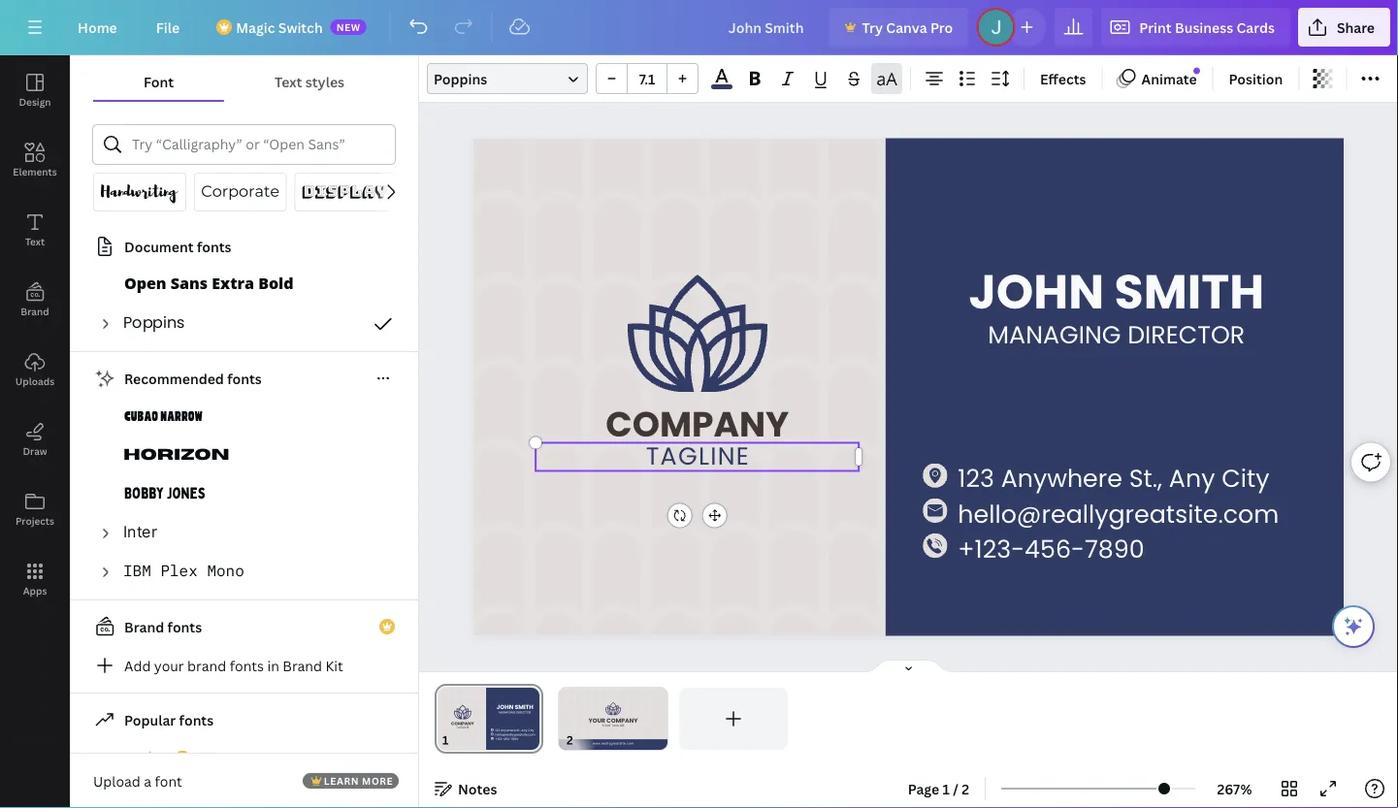Task type: locate. For each thing, give the bounding box(es) containing it.
any
[[1169, 461, 1216, 495]]

your
[[589, 717, 606, 725], [602, 724, 611, 728]]

advetime image
[[124, 747, 167, 771]]

0 vertical spatial brand
[[21, 305, 49, 318]]

– – number field
[[634, 69, 661, 88]]

effects
[[1040, 69, 1087, 88]]

learn
[[324, 775, 359, 788]]

side panel tab list
[[0, 55, 70, 614]]

position button
[[1222, 63, 1291, 94]]

1 vertical spatial brand
[[124, 618, 164, 636]]

pro
[[931, 18, 953, 36]]

fonts
[[197, 237, 231, 256], [227, 369, 262, 388], [167, 618, 202, 636], [230, 657, 264, 675], [179, 711, 214, 729]]

elements button
[[0, 125, 70, 195]]

fonts left in
[[230, 657, 264, 675]]

1 vertical spatial company
[[607, 717, 638, 725]]

company
[[606, 400, 789, 448], [607, 717, 638, 725]]

animate button
[[1111, 63, 1205, 94]]

text button
[[0, 195, 70, 265]]

projects button
[[0, 475, 70, 544]]

file
[[156, 18, 180, 36]]

cards
[[1237, 18, 1275, 36]]

0 horizontal spatial text
[[25, 235, 45, 248]]

www.reallygreatsite.com
[[593, 742, 634, 746]]

1 horizontal spatial tagline
[[646, 440, 750, 474]]

horizon image
[[124, 445, 229, 468]]

tagline
[[646, 440, 750, 474], [612, 724, 625, 728]]

text inside the text styles 'button'
[[275, 72, 302, 91]]

fonts up your
[[167, 618, 202, 636]]

bobby jones image
[[124, 483, 206, 507]]

2 horizontal spatial brand
[[283, 657, 322, 675]]

ibm plex mono image
[[124, 561, 245, 584]]

canva
[[886, 18, 927, 36]]

apps button
[[0, 544, 70, 614]]

1 vertical spatial text
[[25, 235, 45, 248]]

text inside text button
[[25, 235, 45, 248]]

print business cards
[[1140, 18, 1275, 36]]

/
[[953, 780, 959, 798]]

brand right in
[[283, 657, 322, 675]]

text
[[275, 72, 302, 91], [25, 235, 45, 248]]

design
[[19, 95, 51, 108]]

fonts right popular
[[179, 711, 214, 729]]

+123-
[[958, 533, 1025, 566]]

page
[[908, 780, 940, 798]]

notes
[[458, 780, 497, 798]]

#2f3b69 image
[[712, 85, 733, 89]]

0 horizontal spatial brand
[[21, 305, 49, 318]]

upload a font
[[93, 772, 182, 790]]

1 horizontal spatial brand
[[124, 618, 164, 636]]

1 horizontal spatial text
[[275, 72, 302, 91]]

share
[[1337, 18, 1375, 36]]

recommended
[[124, 369, 224, 388]]

hide pages image
[[862, 659, 956, 675]]

brand
[[21, 305, 49, 318], [124, 618, 164, 636], [283, 657, 322, 675]]

position
[[1229, 69, 1283, 88]]

fonts right recommended
[[227, 369, 262, 388]]

add your brand fonts in brand kit
[[124, 657, 343, 675]]

new image
[[1194, 68, 1201, 74]]

handwriting image
[[101, 181, 179, 204]]

267% button
[[1204, 774, 1267, 805]]

Design title text field
[[713, 8, 822, 47]]

group
[[596, 63, 699, 94]]

brand button
[[0, 265, 70, 335]]

brand up uploads button
[[21, 305, 49, 318]]

apps
[[23, 584, 47, 597]]

text left styles
[[275, 72, 302, 91]]

magic switch
[[236, 18, 323, 36]]

corporate image
[[202, 181, 279, 204]]

Tagline text field
[[537, 440, 860, 474]]

fonts for recommended fonts
[[227, 369, 262, 388]]

upload
[[93, 772, 141, 790]]

1 vertical spatial tagline
[[612, 724, 625, 728]]

fonts up open sans extra bold "image"
[[197, 237, 231, 256]]

learn more
[[324, 775, 393, 788]]

add
[[124, 657, 151, 675]]

page 1 / 2
[[908, 780, 970, 798]]

1
[[943, 780, 950, 798]]

brand for brand
[[21, 305, 49, 318]]

john
[[969, 259, 1105, 326]]

fonts for popular fonts
[[179, 711, 214, 729]]

effects button
[[1033, 63, 1094, 94]]

design button
[[0, 55, 70, 125]]

brand up add
[[124, 618, 164, 636]]

brand fonts
[[124, 618, 202, 636]]

font
[[155, 772, 182, 790]]

poppins image
[[124, 313, 184, 336]]

0 horizontal spatial tagline
[[612, 724, 625, 728]]

0 vertical spatial text
[[275, 72, 302, 91]]

text styles button
[[224, 63, 395, 100]]

font
[[144, 72, 174, 91]]

smith
[[1115, 259, 1265, 326]]

styles
[[305, 72, 345, 91]]

7890
[[1085, 533, 1145, 566]]

canva assistant image
[[1342, 615, 1366, 639]]

#2f3b69 image
[[712, 85, 733, 89]]

poppins button
[[427, 63, 588, 94]]

text up brand button
[[25, 235, 45, 248]]

try canva pro
[[862, 18, 953, 36]]

brand inside button
[[21, 305, 49, 318]]

notes button
[[427, 774, 505, 805]]



Task type: vqa. For each thing, say whether or not it's contained in the screenshot.
Home & Living
no



Task type: describe. For each thing, give the bounding box(es) containing it.
uploads button
[[0, 335, 70, 405]]

inter image
[[124, 522, 157, 545]]

text for text
[[25, 235, 45, 248]]

file button
[[141, 8, 195, 47]]

456-
[[1025, 533, 1085, 566]]

font button
[[93, 63, 224, 100]]

kit
[[326, 657, 343, 675]]

popular fonts
[[124, 711, 214, 729]]

projects
[[16, 514, 54, 527]]

city
[[1222, 461, 1270, 495]]

267%
[[1218, 780, 1252, 798]]

fonts for document fonts
[[197, 237, 231, 256]]

your
[[154, 657, 184, 675]]

2 vertical spatial brand
[[283, 657, 322, 675]]

page 1 image
[[435, 688, 544, 750]]

brand for brand fonts
[[124, 618, 164, 636]]

print
[[1140, 18, 1172, 36]]

company inside your company your tagline
[[607, 717, 638, 725]]

home
[[78, 18, 117, 36]]

text styles
[[275, 72, 345, 91]]

home link
[[62, 8, 133, 47]]

anywhere
[[1001, 461, 1123, 495]]

in
[[267, 657, 279, 675]]

draw button
[[0, 405, 70, 475]]

hello@reallygreatsite.com
[[958, 498, 1280, 531]]

managing
[[988, 318, 1121, 352]]

poppins
[[434, 69, 487, 88]]

main menu bar
[[0, 0, 1399, 55]]

popular
[[124, 711, 176, 729]]

try canva pro button
[[829, 8, 969, 47]]

business
[[1175, 18, 1234, 36]]

0 vertical spatial tagline
[[646, 440, 750, 474]]

director
[[1128, 318, 1245, 352]]

123
[[958, 461, 995, 495]]

learn more button
[[303, 774, 399, 789]]

display image
[[302, 181, 387, 204]]

tagline inside your company your tagline
[[612, 724, 625, 728]]

open sans extra bold image
[[124, 274, 293, 297]]

brand
[[187, 657, 226, 675]]

your company your tagline
[[589, 717, 638, 728]]

magic
[[236, 18, 275, 36]]

print business cards button
[[1101, 8, 1291, 47]]

document fonts
[[124, 237, 231, 256]]

switch
[[278, 18, 323, 36]]

animate
[[1142, 69, 1197, 88]]

more
[[362, 775, 393, 788]]

elements
[[13, 165, 57, 178]]

draw
[[23, 445, 47, 458]]

a
[[144, 772, 151, 790]]

0 vertical spatial company
[[606, 400, 789, 448]]

text for text styles
[[275, 72, 302, 91]]

st.,
[[1129, 461, 1163, 495]]

document
[[124, 237, 194, 256]]

123 anywhere st., any city hello@reallygreatsite.com +123-456-7890
[[958, 461, 1280, 566]]

uploads
[[15, 375, 54, 388]]

page 1 / 2 button
[[900, 774, 977, 805]]

cubao narrow image
[[124, 406, 204, 429]]

new
[[336, 20, 361, 33]]

share button
[[1298, 8, 1391, 47]]

fonts for brand fonts
[[167, 618, 202, 636]]

john smith managing director
[[969, 259, 1265, 352]]

try
[[862, 18, 883, 36]]

Page title text field
[[457, 731, 465, 750]]

2
[[962, 780, 970, 798]]

Try "Calligraphy" or "Open Sans" search field
[[132, 126, 382, 163]]

recommended fonts
[[124, 369, 262, 388]]



